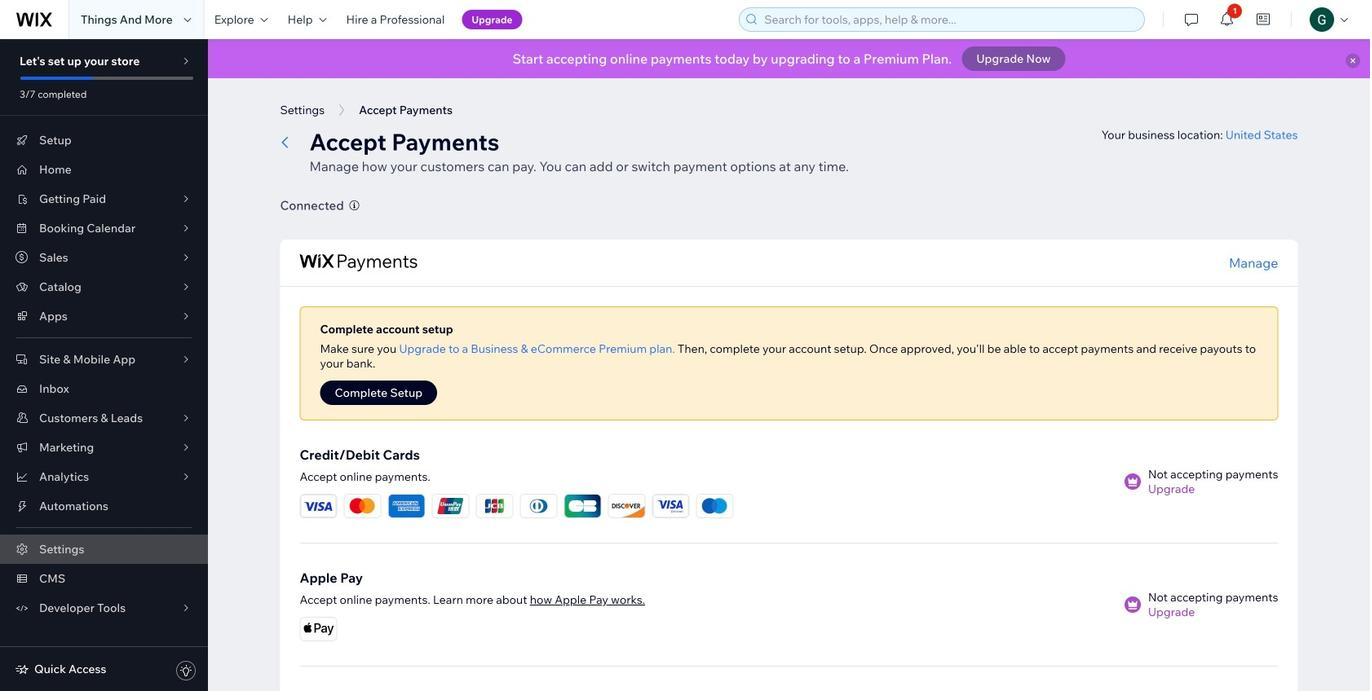 Task type: vqa. For each thing, say whether or not it's contained in the screenshot.
Chinaunionpay IMAGE
yes



Task type: locate. For each thing, give the bounding box(es) containing it.
chinaunionpay image
[[433, 495, 469, 518]]

diners image
[[521, 495, 557, 518]]

jcb image
[[477, 495, 513, 518]]

alert
[[208, 39, 1370, 78]]

maestro image
[[697, 495, 733, 518]]

Search for tools, apps, help & more... field
[[760, 8, 1140, 31]]

amex image
[[389, 495, 425, 518]]



Task type: describe. For each thing, give the bounding box(es) containing it.
apple pay image
[[301, 618, 336, 641]]

visa image
[[301, 495, 336, 518]]

discover image
[[609, 495, 645, 518]]

mastercard image
[[345, 495, 381, 518]]

electron image
[[653, 495, 689, 518]]

cartesbancaires image
[[565, 495, 601, 518]]

sidebar element
[[0, 39, 208, 692]]



